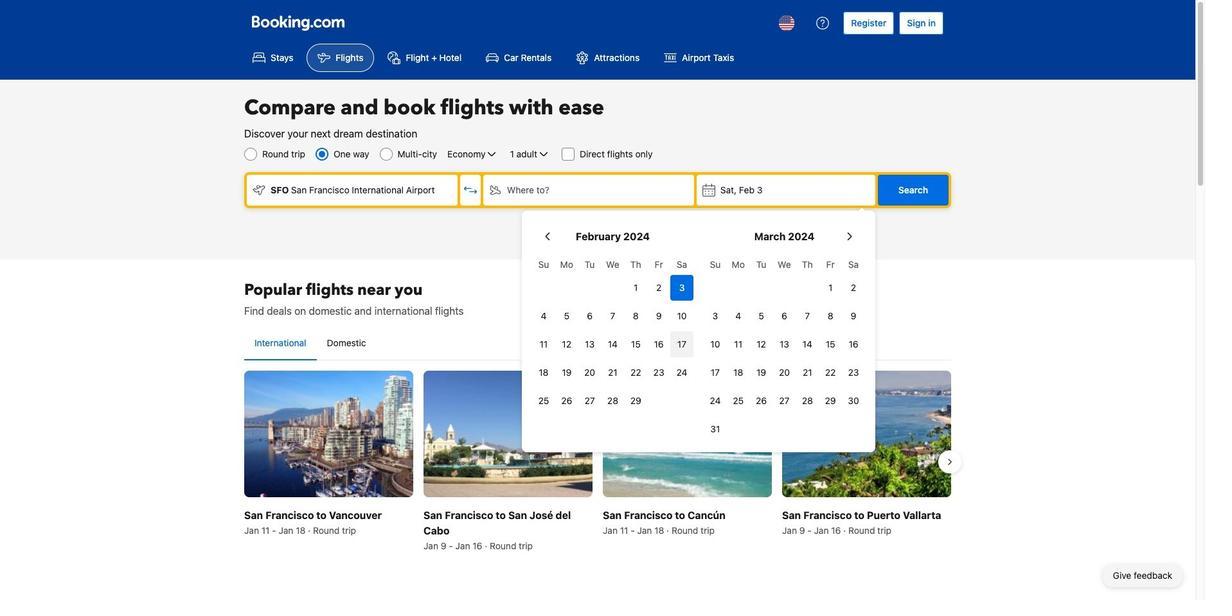 Task type: vqa. For each thing, say whether or not it's contained in the screenshot.
the left for
no



Task type: describe. For each thing, give the bounding box(es) containing it.
24 February 2024 checkbox
[[671, 360, 694, 386]]

san francisco to san josé del cabo image
[[424, 371, 593, 498]]

4 February 2024 checkbox
[[532, 304, 556, 329]]

18 February 2024 checkbox
[[532, 360, 556, 386]]

san francisco to puerto vallarta image
[[783, 371, 952, 498]]

2 March 2024 checkbox
[[842, 275, 866, 301]]

21 March 2024 checkbox
[[796, 360, 819, 386]]

san francisco to vancouver image
[[244, 371, 413, 498]]

10 February 2024 checkbox
[[671, 304, 694, 329]]

31 March 2024 checkbox
[[704, 417, 727, 442]]

9 March 2024 checkbox
[[842, 304, 866, 329]]

14 February 2024 checkbox
[[602, 332, 625, 358]]

20 February 2024 checkbox
[[579, 360, 602, 386]]

28 March 2024 checkbox
[[796, 388, 819, 414]]

8 March 2024 checkbox
[[819, 304, 842, 329]]

26 March 2024 checkbox
[[750, 388, 773, 414]]

cell inside grid
[[671, 273, 694, 301]]

23 March 2024 checkbox
[[842, 360, 866, 386]]

13 February 2024 checkbox
[[579, 332, 602, 358]]

12 February 2024 checkbox
[[556, 332, 579, 358]]

20 March 2024 checkbox
[[773, 360, 796, 386]]

30 March 2024 checkbox
[[842, 388, 866, 414]]

14 March 2024 checkbox
[[796, 332, 819, 358]]

24 March 2024 checkbox
[[704, 388, 727, 414]]

11 February 2024 checkbox
[[532, 332, 556, 358]]

7 March 2024 checkbox
[[796, 304, 819, 329]]

san francisco to cancún image
[[603, 371, 772, 498]]

29 March 2024 checkbox
[[819, 388, 842, 414]]

4 March 2024 checkbox
[[727, 304, 750, 329]]

17 February 2024 checkbox
[[671, 332, 694, 358]]

12 March 2024 checkbox
[[750, 332, 773, 358]]

25 February 2024 checkbox
[[532, 388, 556, 414]]

27 March 2024 checkbox
[[773, 388, 796, 414]]

2 February 2024 checkbox
[[648, 275, 671, 301]]

11 March 2024 checkbox
[[727, 332, 750, 358]]

8 February 2024 checkbox
[[625, 304, 648, 329]]

7 February 2024 checkbox
[[602, 304, 625, 329]]

19 February 2024 checkbox
[[556, 360, 579, 386]]

3 March 2024 checkbox
[[704, 304, 727, 329]]

15 March 2024 checkbox
[[819, 332, 842, 358]]

1 February 2024 checkbox
[[625, 275, 648, 301]]



Task type: locate. For each thing, give the bounding box(es) containing it.
28 February 2024 checkbox
[[602, 388, 625, 414]]

22 March 2024 checkbox
[[819, 360, 842, 386]]

6 March 2024 checkbox
[[773, 304, 796, 329]]

5 February 2024 checkbox
[[556, 304, 579, 329]]

21 February 2024 checkbox
[[602, 360, 625, 386]]

5 March 2024 checkbox
[[750, 304, 773, 329]]

1 March 2024 checkbox
[[819, 275, 842, 301]]

22 February 2024 checkbox
[[625, 360, 648, 386]]

18 March 2024 checkbox
[[727, 360, 750, 386]]

25 March 2024 checkbox
[[727, 388, 750, 414]]

0 horizontal spatial grid
[[532, 252, 694, 414]]

6 February 2024 checkbox
[[579, 304, 602, 329]]

2 grid from the left
[[704, 252, 866, 442]]

9 February 2024 checkbox
[[648, 304, 671, 329]]

3 February 2024 checkbox
[[671, 275, 694, 301]]

27 February 2024 checkbox
[[579, 388, 602, 414]]

tab list
[[244, 327, 952, 361]]

16 March 2024 checkbox
[[842, 332, 866, 358]]

19 March 2024 checkbox
[[750, 360, 773, 386]]

1 horizontal spatial grid
[[704, 252, 866, 442]]

grid
[[532, 252, 694, 414], [704, 252, 866, 442]]

15 February 2024 checkbox
[[625, 332, 648, 358]]

1 grid from the left
[[532, 252, 694, 414]]

10 March 2024 checkbox
[[704, 332, 727, 358]]

16 February 2024 checkbox
[[648, 332, 671, 358]]

26 February 2024 checkbox
[[556, 388, 579, 414]]

23 February 2024 checkbox
[[648, 360, 671, 386]]

13 March 2024 checkbox
[[773, 332, 796, 358]]

29 February 2024 checkbox
[[625, 388, 648, 414]]

17 March 2024 checkbox
[[704, 360, 727, 386]]

booking.com logo image
[[252, 15, 345, 31], [252, 15, 345, 31]]

region
[[234, 366, 962, 558]]

cell
[[671, 273, 694, 301]]



